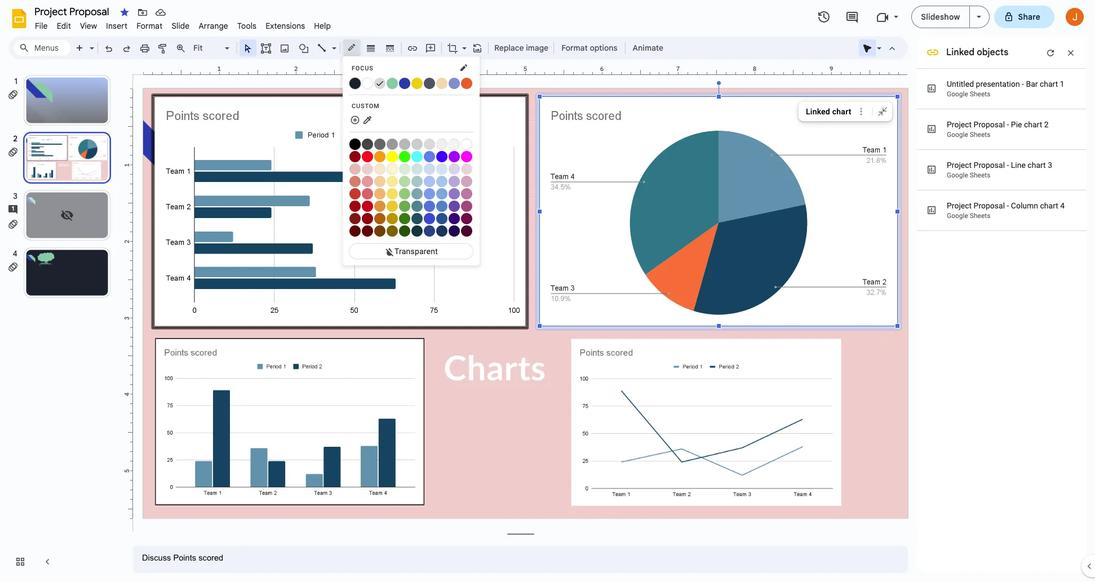 Task type: describe. For each thing, give the bounding box(es) containing it.
help menu item
[[310, 19, 336, 33]]

dark green 2 image
[[399, 213, 411, 224]]

dark purple 3 image
[[449, 226, 460, 237]]

sheets for project proposal - line chart 3
[[970, 171, 991, 179]]

light blue 3 image
[[437, 164, 448, 175]]

- for pie
[[1008, 120, 1010, 129]]

light blue 1 image
[[437, 188, 448, 200]]

dark yellow 3 image
[[387, 226, 398, 237]]

dark purple 3 cell
[[449, 225, 461, 237]]

new slide with layout image
[[87, 41, 94, 45]]

light gray 2 cell
[[437, 138, 448, 150]]

format options
[[562, 43, 618, 53]]

light gray 1 cell
[[424, 138, 436, 150]]

cyan image
[[412, 151, 423, 162]]

shape image
[[297, 40, 310, 56]]

pie
[[1012, 120, 1023, 129]]

light cornflower blue 2 cell
[[424, 175, 436, 187]]

light cornflower blue 1 image
[[424, 188, 435, 200]]

theme color light gray 1 image
[[374, 78, 386, 89]]

8 row from the top
[[350, 200, 473, 212]]

purple cell
[[449, 151, 461, 162]]

light orange 1 cell
[[374, 188, 386, 200]]

red cell
[[362, 151, 374, 162]]

light yellow 2 image
[[387, 176, 398, 187]]

dark red 2 cell
[[362, 213, 374, 224]]

share
[[1019, 12, 1041, 22]]

2 row from the top
[[350, 77, 473, 89]]

slide menu item
[[167, 19, 194, 33]]

Zoom text field
[[192, 40, 223, 56]]

light yellow 2 cell
[[387, 175, 399, 187]]

red image
[[362, 151, 373, 162]]

light magenta 1 cell
[[461, 188, 473, 200]]

dark orange 1 cell
[[374, 200, 386, 212]]

edit
[[57, 21, 71, 31]]

chart options element
[[799, 102, 895, 121]]

light orange 1 image
[[374, 188, 386, 200]]

white image
[[461, 139, 473, 150]]

linked chart
[[806, 107, 852, 116]]

main toolbar
[[70, 0, 669, 438]]

light gray 1 image
[[424, 139, 435, 150]]

2
[[1045, 120, 1049, 129]]

light green 3 cell
[[399, 163, 411, 175]]

dark cornflower blue 2 cell
[[424, 213, 436, 224]]

light yellow 1 image
[[387, 188, 398, 200]]

10 row from the top
[[350, 225, 473, 237]]

navigation inside "linked objects" application
[[0, 64, 124, 583]]

linked objects
[[947, 47, 1009, 58]]

dark magenta 1 cell
[[461, 200, 473, 212]]

dark red berry 3 cell
[[350, 225, 361, 237]]

theme color #f4d6ad, close to light orange 13 cell
[[437, 77, 448, 89]]

light red 3 image
[[362, 164, 373, 175]]

dark purple 1 cell
[[449, 200, 461, 212]]

sheets for project proposal - column chart 4
[[970, 212, 991, 220]]

light red 3 cell
[[362, 163, 374, 175]]

theme color #eece1a, close to dark yellow 1 cell
[[412, 77, 424, 89]]

replace image button
[[491, 39, 552, 56]]

dark yellow 2 image
[[387, 213, 398, 224]]

light purple 2 image
[[449, 176, 460, 187]]

project proposal - line chart 3 element
[[947, 161, 1053, 170]]

blue image
[[437, 151, 448, 162]]

light gray 2 image
[[437, 139, 448, 150]]

dark orange 3 image
[[374, 226, 386, 237]]

light orange 3 image
[[374, 164, 386, 175]]

google for project proposal - line chart 3
[[947, 171, 969, 179]]

light gray 3 cell
[[449, 138, 461, 150]]

transparent menu
[[343, 0, 480, 266]]

border weight list. 4px selected. option
[[365, 40, 378, 56]]

theme color #1b212c, close to dark gray 30 image
[[350, 78, 361, 89]]

objects
[[977, 47, 1009, 58]]

theme color #4e5567, close to dark gray 3 cell
[[424, 77, 436, 89]]

4 row from the top
[[350, 151, 473, 162]]

untitled presentation - bar chart 1 element
[[947, 80, 1065, 89]]

orange cell
[[374, 151, 386, 162]]

project proposal - column chart 4 element
[[947, 201, 1065, 210]]

light green 1 image
[[399, 188, 411, 200]]

dark green 3 cell
[[399, 225, 411, 237]]

light red berry 3 cell
[[350, 163, 361, 175]]

live pointer settings image
[[875, 41, 882, 45]]

light magenta 1 image
[[461, 188, 473, 200]]

sheets for untitled presentation - bar chart 1
[[970, 90, 991, 98]]

cyan cell
[[412, 151, 424, 162]]

dark gray 2 image
[[387, 139, 398, 150]]

format options button
[[557, 39, 623, 56]]

light purple 1 cell
[[449, 188, 461, 200]]

dark purple 2 image
[[449, 213, 460, 224]]

dark cornflower blue 2 image
[[424, 213, 435, 224]]

dark cyan 1 image
[[412, 201, 423, 212]]

border dash list. line dash: solid selected. option
[[384, 40, 397, 56]]

linked chart options image
[[856, 105, 868, 118]]

insert image image
[[278, 40, 291, 56]]

dark red 1 cell
[[362, 200, 374, 212]]

tools menu item
[[233, 19, 261, 33]]

light blue 2 image
[[437, 176, 448, 187]]

dark gray 3 image
[[374, 139, 386, 150]]

google for project proposal - pie chart 2
[[947, 131, 969, 139]]

light red berry 1 image
[[350, 188, 361, 200]]

replace
[[495, 43, 524, 53]]

project proposal - column chart 4 google sheets
[[947, 201, 1065, 220]]

dark red berry 1 cell
[[350, 200, 361, 212]]

light cyan 2 cell
[[412, 175, 424, 187]]

arrange menu item
[[194, 19, 233, 33]]

chart for untitled presentation - bar chart 1
[[1040, 80, 1059, 89]]

dark yellow 1 cell
[[387, 200, 399, 212]]

dark cornflower blue 1 image
[[424, 201, 435, 212]]

menu bar inside menu bar banner
[[30, 15, 336, 33]]

chart for project proposal - column chart 4
[[1041, 201, 1059, 210]]

magenta image
[[461, 151, 473, 162]]

light yellow 3 cell
[[387, 163, 399, 175]]

3
[[1048, 161, 1053, 170]]

linked objects section
[[916, 0, 1087, 574]]

proposal for line
[[974, 161, 1006, 170]]

dark cyan 3 image
[[412, 226, 423, 237]]

dark green 1 image
[[399, 201, 411, 212]]

share button
[[995, 6, 1055, 28]]

light green 2 cell
[[399, 175, 411, 187]]

light purple 3 cell
[[449, 163, 461, 175]]

light cornflower blue 2 image
[[424, 176, 435, 187]]

theme color #7890cd, close to light blue 1 cell
[[449, 77, 461, 89]]

light magenta 2 image
[[461, 176, 473, 187]]

extensions
[[266, 21, 305, 31]]

light red berry 2 cell
[[350, 175, 361, 187]]

custom button
[[349, 100, 474, 113]]

3 row from the top
[[350, 138, 473, 150]]

Rename text field
[[30, 5, 116, 18]]

light blue 1 cell
[[437, 188, 448, 200]]

dark cyan 2 cell
[[412, 213, 424, 224]]

- for column
[[1008, 201, 1010, 210]]

gray image
[[412, 139, 423, 150]]

light magenta 3 cell
[[461, 163, 473, 175]]

insert menu item
[[102, 19, 132, 33]]

presentation
[[977, 80, 1021, 89]]

format for format
[[137, 21, 163, 31]]

replace image
[[495, 43, 549, 53]]

red berry cell
[[350, 151, 361, 162]]

linked objects application
[[0, 0, 1096, 583]]

view
[[80, 21, 97, 31]]

light cornflower blue 3 image
[[424, 164, 435, 175]]

light cyan 2 image
[[412, 176, 423, 187]]

arrange
[[199, 21, 228, 31]]

Zoom field
[[190, 40, 235, 56]]

slideshow button
[[912, 6, 970, 28]]

dark red 3 cell
[[362, 225, 374, 237]]

light cyan 1 image
[[412, 188, 423, 200]]

theme color light gray 1 cell
[[374, 77, 386, 89]]

light green 3 image
[[399, 164, 411, 175]]

theme color #f4d6ad, close to light orange 13 image
[[437, 78, 448, 89]]

magenta cell
[[461, 151, 473, 162]]

google for project proposal - column chart 4
[[947, 212, 969, 220]]

Menus field
[[14, 40, 70, 56]]

theme color #7890cd, close to light blue 1 image
[[449, 78, 460, 89]]

gray cell
[[412, 138, 424, 150]]

5 row from the top
[[350, 163, 473, 175]]

dark red berry 2 cell
[[350, 213, 361, 224]]

dark red berry 2 image
[[350, 213, 361, 224]]

7 row from the top
[[350, 188, 473, 200]]

theme color #0145ac, close to dark blue 2 cell
[[399, 77, 411, 89]]

file
[[35, 21, 48, 31]]

transparent
[[395, 247, 438, 256]]



Task type: locate. For each thing, give the bounding box(es) containing it.
linked inside 'chart options' element
[[806, 107, 831, 116]]

project for project proposal - line chart 3
[[947, 161, 972, 170]]

1 sheets from the top
[[970, 90, 991, 98]]

light magenta 2 cell
[[461, 175, 473, 187]]

- for line
[[1008, 161, 1010, 170]]

mode and view toolbar
[[859, 37, 902, 59]]

dark magenta 1 image
[[461, 201, 473, 212]]

dark red 3 image
[[362, 226, 373, 237]]

dark green 3 image
[[399, 226, 411, 237]]

2 vertical spatial proposal
[[974, 201, 1006, 210]]

- for bar
[[1023, 80, 1025, 89]]

tools
[[237, 21, 257, 31]]

edit menu item
[[52, 19, 76, 33]]

linked
[[947, 47, 975, 58], [806, 107, 831, 116]]

4
[[1061, 201, 1065, 210]]

green cell
[[399, 151, 411, 162]]

proposal
[[974, 120, 1006, 129], [974, 161, 1006, 170], [974, 201, 1006, 210]]

dark gray 4 cell
[[362, 138, 374, 150]]

0 horizontal spatial format
[[137, 21, 163, 31]]

light cyan 1 cell
[[412, 188, 424, 200]]

sheets for project proposal - pie chart 2
[[970, 131, 991, 139]]

sheets inside untitled presentation - bar chart 1 google sheets
[[970, 90, 991, 98]]

light blue 2 cell
[[437, 175, 448, 187]]

3 google from the top
[[947, 171, 969, 179]]

untitled presentation - bar chart 1 google sheets
[[947, 80, 1065, 98]]

project down project proposal - line chart 3 google sheets
[[947, 201, 972, 210]]

proposal for column
[[974, 201, 1006, 210]]

1 google from the top
[[947, 90, 969, 98]]

format menu item
[[132, 19, 167, 33]]

2 sheets from the top
[[970, 131, 991, 139]]

custom
[[352, 103, 380, 110]]

dark red berry 3 image
[[350, 226, 361, 237]]

0 vertical spatial project
[[947, 120, 972, 129]]

1 proposal from the top
[[974, 120, 1006, 129]]

proposal for pie
[[974, 120, 1006, 129]]

chart inside project proposal - column chart 4 google sheets
[[1041, 201, 1059, 210]]

transparent button
[[349, 244, 474, 260]]

sheets down project proposal - pie chart 2 element
[[970, 131, 991, 139]]

0 vertical spatial format
[[137, 21, 163, 31]]

1 row from the top
[[350, 0, 409, 200]]

chart
[[1040, 80, 1059, 89], [833, 107, 852, 116], [1025, 120, 1043, 129], [1028, 161, 1047, 170], [1041, 201, 1059, 210]]

dark cornflower blue 3 cell
[[424, 225, 436, 237]]

project for project proposal - column chart 4
[[947, 201, 972, 210]]

presentation options image
[[977, 16, 982, 18]]

format inside button
[[562, 43, 588, 53]]

project for project proposal - pie chart 2
[[947, 120, 972, 129]]

- inside project proposal - pie chart 2 google sheets
[[1008, 120, 1010, 129]]

light orange 2 cell
[[374, 175, 386, 187]]

2 vertical spatial project
[[947, 201, 972, 210]]

9 row from the top
[[350, 213, 473, 224]]

format for format options
[[562, 43, 588, 53]]

google down project proposal - line chart 3 "element"
[[947, 171, 969, 179]]

theme color white image
[[362, 78, 373, 89]]

slideshow
[[922, 12, 961, 22]]

light cyan 3 cell
[[412, 163, 424, 175]]

menu bar containing file
[[30, 15, 336, 33]]

light purple 2 cell
[[449, 175, 461, 187]]

dark yellow 1 image
[[387, 201, 398, 212]]

bar
[[1027, 80, 1039, 89]]

options
[[590, 43, 618, 53]]

cornflower blue cell
[[424, 151, 436, 162]]

help
[[314, 21, 331, 31]]

theme color #4e5567, close to dark gray 3 image
[[424, 78, 435, 89]]

chart left 1
[[1040, 80, 1059, 89]]

proposal inside project proposal - column chart 4 google sheets
[[974, 201, 1006, 210]]

dark orange 2 image
[[374, 213, 386, 224]]

project inside project proposal - line chart 3 google sheets
[[947, 161, 972, 170]]

proposal left pie
[[974, 120, 1006, 129]]

dark orange 3 cell
[[374, 225, 386, 237]]

light gray 3 image
[[449, 139, 460, 150]]

file menu item
[[30, 19, 52, 33]]

dark gray 4 image
[[362, 139, 373, 150]]

light orange 2 image
[[374, 176, 386, 187]]

proposal inside project proposal - line chart 3 google sheets
[[974, 161, 1006, 170]]

light yellow 3 image
[[387, 164, 398, 175]]

light red 1 cell
[[362, 188, 374, 200]]

theme color #f15e22, close to dark orange 15 cell
[[461, 77, 473, 89]]

sheets inside project proposal - line chart 3 google sheets
[[970, 171, 991, 179]]

light cyan 3 image
[[412, 164, 423, 175]]

light cornflower blue 1 cell
[[424, 188, 436, 200]]

row
[[350, 0, 409, 200], [350, 77, 473, 89], [350, 138, 473, 150], [350, 151, 473, 162], [350, 163, 473, 175], [350, 175, 473, 187], [350, 188, 473, 200], [350, 200, 473, 212], [350, 213, 473, 224], [350, 225, 473, 237]]

1 vertical spatial linked
[[806, 107, 831, 116]]

google down project proposal - column chart 4 element
[[947, 212, 969, 220]]

project
[[947, 120, 972, 129], [947, 161, 972, 170], [947, 201, 972, 210]]

- left pie
[[1008, 120, 1010, 129]]

animate
[[633, 43, 664, 53]]

dark orange 1 image
[[374, 201, 386, 212]]

project down untitled
[[947, 120, 972, 129]]

dark cornflower blue 3 image
[[424, 226, 435, 237]]

sheets down project proposal - column chart 4 element
[[970, 212, 991, 220]]

0 vertical spatial linked
[[947, 47, 975, 58]]

3 proposal from the top
[[974, 201, 1006, 210]]

dark gray 2 cell
[[387, 138, 399, 150]]

project proposal - line chart 3 google sheets
[[947, 161, 1053, 179]]

yellow cell
[[387, 151, 399, 162]]

- left line
[[1008, 161, 1010, 170]]

light red 2 image
[[362, 176, 373, 187]]

dark purple 2 cell
[[449, 213, 461, 224]]

image
[[526, 43, 549, 53]]

chart for project proposal - line chart 3
[[1028, 161, 1047, 170]]

light purple 1 image
[[449, 188, 460, 200]]

sheets inside project proposal - column chart 4 google sheets
[[970, 212, 991, 220]]

project inside project proposal - pie chart 2 google sheets
[[947, 120, 972, 129]]

light yellow 1 cell
[[387, 188, 399, 200]]

- inside project proposal - column chart 4 google sheets
[[1008, 201, 1010, 210]]

2 google from the top
[[947, 131, 969, 139]]

sheets down presentation
[[970, 90, 991, 98]]

linked left linked chart options icon at right top
[[806, 107, 831, 116]]

format
[[137, 21, 163, 31], [562, 43, 588, 53]]

dark red 2 image
[[362, 213, 373, 224]]

menu bar
[[30, 15, 336, 33]]

linked up untitled
[[947, 47, 975, 58]]

google down untitled
[[947, 90, 969, 98]]

light red berry 3 image
[[350, 164, 361, 175]]

dark blue 2 cell
[[437, 213, 448, 224]]

dark blue 1 image
[[437, 201, 448, 212]]

2 project from the top
[[947, 161, 972, 170]]

1 project from the top
[[947, 120, 972, 129]]

linked inside 'section'
[[947, 47, 975, 58]]

menu bar banner
[[0, 0, 1096, 583]]

focus
[[352, 65, 374, 72]]

1 vertical spatial project
[[947, 161, 972, 170]]

google inside project proposal - pie chart 2 google sheets
[[947, 131, 969, 139]]

dark blue 1 cell
[[437, 200, 448, 212]]

black cell
[[350, 138, 361, 150]]

sheets
[[970, 90, 991, 98], [970, 131, 991, 139], [970, 171, 991, 179], [970, 212, 991, 220]]

light cornflower blue 3 cell
[[424, 163, 436, 175]]

view menu item
[[76, 19, 102, 33]]

chart left "4"
[[1041, 201, 1059, 210]]

theme color #eece1a, close to dark yellow 1 image
[[412, 78, 423, 89]]

dark gray 1 image
[[399, 139, 411, 150]]

green image
[[399, 151, 411, 162]]

google down project proposal - pie chart 2 element
[[947, 131, 969, 139]]

dark magenta 3 image
[[461, 226, 473, 237]]

1 vertical spatial proposal
[[974, 161, 1006, 170]]

theme color #0145ac, close to dark blue 2 image
[[399, 78, 411, 89]]

light green 1 cell
[[399, 188, 411, 200]]

-
[[1023, 80, 1025, 89], [1008, 120, 1010, 129], [1008, 161, 1010, 170], [1008, 201, 1010, 210]]

cornflower blue image
[[424, 151, 435, 162]]

dark purple 1 image
[[449, 201, 460, 212]]

google inside project proposal - line chart 3 google sheets
[[947, 171, 969, 179]]

orange image
[[374, 151, 386, 162]]

chart inside project proposal - pie chart 2 google sheets
[[1025, 120, 1043, 129]]

dark orange 2 cell
[[374, 213, 386, 224]]

line
[[1012, 161, 1026, 170]]

1
[[1061, 80, 1065, 89]]

4 google from the top
[[947, 212, 969, 220]]

untitled
[[947, 80, 975, 89]]

light red berry 2 image
[[350, 176, 361, 187]]

google for untitled presentation - bar chart 1
[[947, 90, 969, 98]]

proposal left line
[[974, 161, 1006, 170]]

format inside menu item
[[137, 21, 163, 31]]

linked for linked chart
[[806, 107, 831, 116]]

google inside untitled presentation - bar chart 1 google sheets
[[947, 90, 969, 98]]

column
[[1012, 201, 1039, 210]]

dark yellow 3 cell
[[387, 225, 399, 237]]

3 project from the top
[[947, 201, 972, 210]]

animate button
[[628, 39, 669, 56]]

dark cyan 3 cell
[[412, 225, 424, 237]]

chart for project proposal - pie chart 2
[[1025, 120, 1043, 129]]

dark red berry 1 image
[[350, 201, 361, 212]]

project inside project proposal - column chart 4 google sheets
[[947, 201, 972, 210]]

red berry image
[[350, 151, 361, 162]]

0 horizontal spatial linked
[[806, 107, 831, 116]]

light magenta 3 image
[[461, 164, 473, 175]]

project proposal - pie chart 2 google sheets
[[947, 120, 1049, 139]]

3 sheets from the top
[[970, 171, 991, 179]]

- left column
[[1008, 201, 1010, 210]]

proposal left column
[[974, 201, 1006, 210]]

dark magenta 3 cell
[[461, 225, 473, 237]]

sheets down project proposal - line chart 3 "element"
[[970, 171, 991, 179]]

- left bar
[[1023, 80, 1025, 89]]

black image
[[350, 139, 361, 150]]

2 proposal from the top
[[974, 161, 1006, 170]]

dark magenta 2 image
[[461, 213, 473, 224]]

linked for linked objects
[[947, 47, 975, 58]]

chart left linked chart options icon at right top
[[833, 107, 852, 116]]

dark gray 1 cell
[[399, 138, 411, 150]]

light blue 3 cell
[[437, 163, 448, 175]]

select line image
[[329, 41, 337, 45]]

chart inside project proposal - line chart 3 google sheets
[[1028, 161, 1047, 170]]

slide
[[172, 21, 190, 31]]

google
[[947, 90, 969, 98], [947, 131, 969, 139], [947, 171, 969, 179], [947, 212, 969, 220]]

dark cyan 2 image
[[412, 213, 423, 224]]

chart inside untitled presentation - bar chart 1 google sheets
[[1040, 80, 1059, 89]]

yellow image
[[387, 151, 398, 162]]

sheets inside project proposal - pie chart 2 google sheets
[[970, 131, 991, 139]]

theme color #82c7a5, close to light cyan 1 cell
[[387, 77, 399, 89]]

project down project proposal - pie chart 2 google sheets
[[947, 161, 972, 170]]

dark yellow 2 cell
[[387, 213, 399, 224]]

blue cell
[[437, 151, 448, 162]]

project proposal - pie chart 2 element
[[947, 120, 1049, 129]]

proposal inside project proposal - pie chart 2 google sheets
[[974, 120, 1006, 129]]

dark red 1 image
[[362, 201, 373, 212]]

theme color #f15e22, close to dark orange 15 image
[[461, 78, 473, 89]]

theme color #1b212c, close to dark gray 30 cell
[[350, 77, 361, 89]]

google inside project proposal - column chart 4 google sheets
[[947, 212, 969, 220]]

1 horizontal spatial linked
[[947, 47, 975, 58]]

1 horizontal spatial format
[[562, 43, 588, 53]]

chart left 2
[[1025, 120, 1043, 129]]

Star checkbox
[[117, 5, 133, 20]]

dark magenta 2 cell
[[461, 213, 473, 224]]

dark green 2 cell
[[399, 213, 411, 224]]

purple image
[[449, 151, 460, 162]]

light red 2 cell
[[362, 175, 374, 187]]

dark blue 2 image
[[437, 213, 448, 224]]

4 sheets from the top
[[970, 212, 991, 220]]

- inside untitled presentation - bar chart 1 google sheets
[[1023, 80, 1025, 89]]

- inside project proposal - line chart 3 google sheets
[[1008, 161, 1010, 170]]

insert
[[106, 21, 128, 31]]

6 row from the top
[[350, 175, 473, 187]]

extensions menu item
[[261, 19, 310, 33]]

light green 2 image
[[399, 176, 411, 187]]

chart left 3 in the top right of the page
[[1028, 161, 1047, 170]]

1 vertical spatial format
[[562, 43, 588, 53]]

0 vertical spatial proposal
[[974, 120, 1006, 129]]

light red berry 1 cell
[[350, 188, 361, 200]]

dark blue 3 image
[[437, 226, 448, 237]]

theme color #82c7a5, close to light cyan 1 image
[[387, 78, 398, 89]]

format left slide
[[137, 21, 163, 31]]

dark cyan 1 cell
[[412, 200, 424, 212]]

dark green 1 cell
[[399, 200, 411, 212]]

dark blue 3 cell
[[437, 225, 448, 237]]

light red 1 image
[[362, 188, 373, 200]]

light purple 3 image
[[449, 164, 460, 175]]

dark gray 3 cell
[[374, 138, 386, 150]]

format left options
[[562, 43, 588, 53]]



Task type: vqa. For each thing, say whether or not it's contained in the screenshot.
light orange 1 image
yes



